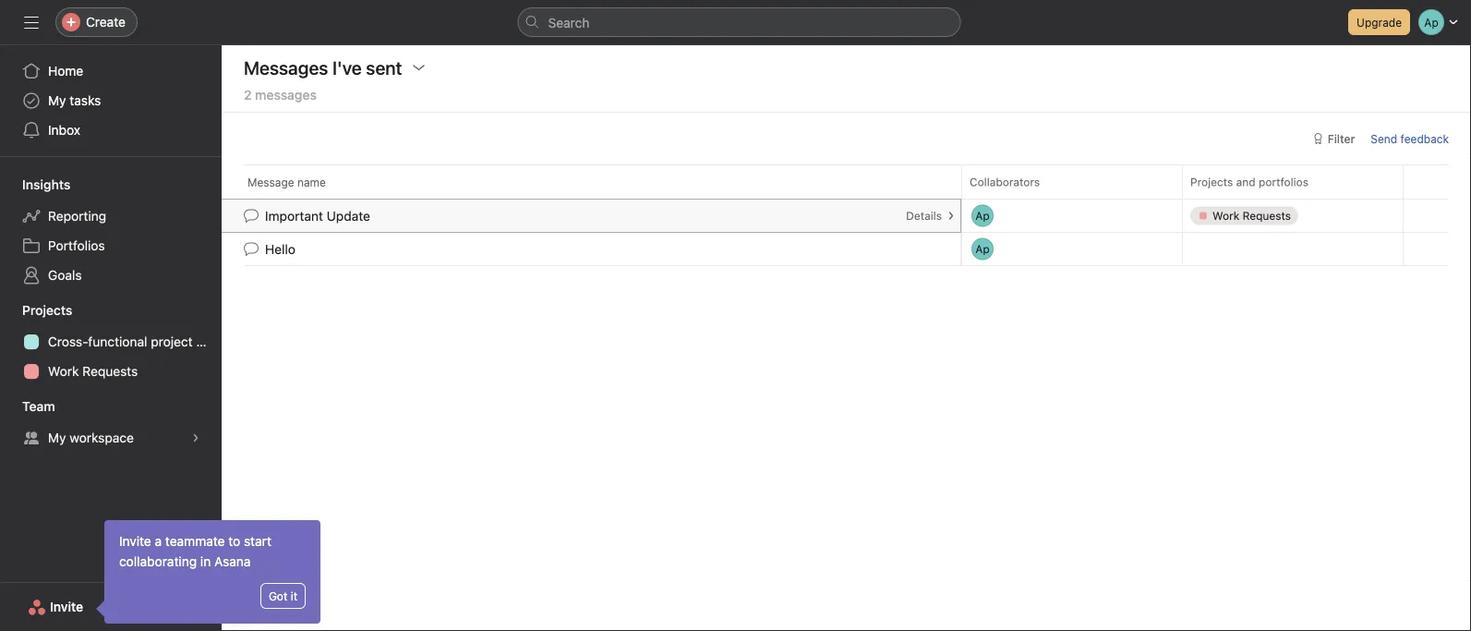 Task type: locate. For each thing, give the bounding box(es) containing it.
projects inside projects and portfolios column header
[[1191, 176, 1234, 188]]

teammate
[[165, 534, 225, 549]]

tree grid
[[222, 197, 1472, 267]]

insights button
[[0, 176, 71, 194]]

0 vertical spatial invite
[[119, 534, 151, 549]]

invite inside invite button
[[50, 599, 83, 614]]

my left the tasks
[[48, 93, 66, 108]]

create button
[[55, 7, 138, 37]]

1 horizontal spatial projects
[[1191, 176, 1234, 188]]

message
[[248, 176, 294, 188]]

send feedback link
[[1371, 130, 1450, 147]]

cell down portfolios
[[1183, 199, 1404, 233]]

my workspace
[[48, 430, 134, 445]]

messages i've sent
[[244, 56, 402, 78]]

cell for hello
[[1183, 232, 1404, 266]]

cell
[[1183, 199, 1404, 233], [1183, 232, 1404, 266]]

global element
[[0, 45, 222, 156]]

projects up cross-
[[22, 303, 72, 318]]

in
[[200, 554, 211, 569]]

1 vertical spatial invite
[[50, 599, 83, 614]]

projects left and
[[1191, 176, 1234, 188]]

my
[[48, 93, 66, 108], [48, 430, 66, 445]]

cell inside 'important update' row
[[1183, 199, 1404, 233]]

to
[[228, 534, 240, 549]]

invite
[[119, 534, 151, 549], [50, 599, 83, 614]]

projects inside projects dropdown button
[[22, 303, 72, 318]]

invite inside invite a teammate to start collaborating in asana got it
[[119, 534, 151, 549]]

name
[[297, 176, 326, 188]]

1 vertical spatial projects
[[22, 303, 72, 318]]

conversation name for hello cell
[[222, 232, 962, 266]]

my inside "teams" "element"
[[48, 430, 66, 445]]

0 horizontal spatial invite
[[50, 599, 83, 614]]

messages
[[244, 56, 328, 78]]

my for my tasks
[[48, 93, 66, 108]]

1 my from the top
[[48, 93, 66, 108]]

my down team
[[48, 430, 66, 445]]

send
[[1371, 132, 1398, 145]]

portfolios link
[[11, 231, 211, 261]]

filter button
[[1305, 126, 1364, 152]]

my inside global 'element'
[[48, 93, 66, 108]]

1 vertical spatial my
[[48, 430, 66, 445]]

inbox link
[[11, 115, 211, 145]]

work requests
[[48, 364, 138, 379]]

upgrade button
[[1349, 9, 1411, 35]]

teams element
[[0, 390, 222, 456]]

my workspace link
[[11, 423, 211, 453]]

0 vertical spatial my
[[48, 93, 66, 108]]

collaborating
[[119, 554, 197, 569]]

cell inside "hello" row
[[1183, 232, 1404, 266]]

requests
[[82, 364, 138, 379]]

filter
[[1328, 132, 1356, 145]]

projects
[[1191, 176, 1234, 188], [22, 303, 72, 318]]

my tasks
[[48, 93, 101, 108]]

reporting link
[[11, 201, 211, 231]]

it
[[291, 589, 297, 602]]

update
[[327, 208, 370, 223]]

team button
[[0, 397, 55, 416]]

workspace
[[70, 430, 134, 445]]

invite for invite
[[50, 599, 83, 614]]

send feedback
[[1371, 132, 1450, 145]]

a
[[155, 534, 162, 549]]

work
[[48, 364, 79, 379]]

2 my from the top
[[48, 430, 66, 445]]

home link
[[11, 56, 211, 86]]

portfolios
[[48, 238, 105, 253]]

2 cell from the top
[[1183, 232, 1404, 266]]

1 cell from the top
[[1183, 199, 1404, 233]]

feedback
[[1401, 132, 1450, 145]]

insights
[[22, 177, 71, 192]]

cell down projects and portfolios column header
[[1183, 232, 1404, 266]]

0 vertical spatial projects
[[1191, 176, 1234, 188]]

1 horizontal spatial invite
[[119, 534, 151, 549]]

0 horizontal spatial projects
[[22, 303, 72, 318]]

row
[[222, 164, 1472, 199], [244, 198, 1450, 200]]

hide sidebar image
[[24, 15, 39, 30]]

messages
[[255, 87, 317, 103]]



Task type: describe. For each thing, give the bounding box(es) containing it.
goals
[[48, 267, 82, 283]]

collaborators
[[970, 176, 1040, 188]]

tasks
[[70, 93, 101, 108]]

start
[[244, 534, 272, 549]]

invite a teammate to start collaborating in asana got it
[[119, 534, 297, 602]]

create
[[86, 14, 126, 30]]

upgrade
[[1357, 16, 1402, 29]]

important update
[[265, 208, 370, 223]]

team
[[22, 399, 55, 414]]

got it button
[[260, 583, 306, 609]]

reporting
[[48, 208, 106, 224]]

tree grid containing important update
[[222, 197, 1472, 267]]

Search tasks, projects, and more text field
[[518, 7, 961, 37]]

cell for important update
[[1183, 199, 1404, 233]]

collaborators column header
[[962, 164, 1188, 199]]

invite button
[[16, 590, 95, 624]]

see details, my workspace image
[[190, 432, 201, 443]]

portfolios
[[1259, 176, 1309, 188]]

projects and portfolios
[[1191, 176, 1309, 188]]

projects and portfolios column header
[[1183, 164, 1409, 199]]

actions image
[[412, 60, 426, 75]]

plan
[[196, 334, 222, 349]]

2 messages button
[[244, 87, 317, 112]]

message name
[[248, 176, 326, 188]]

my for my workspace
[[48, 430, 66, 445]]

projects for projects and portfolios
[[1191, 176, 1234, 188]]

insights element
[[0, 168, 222, 294]]

2
[[244, 87, 252, 103]]

got
[[269, 589, 288, 602]]

goals link
[[11, 261, 211, 290]]

i've sent
[[333, 56, 402, 78]]

hello row
[[222, 231, 1472, 267]]

projects button
[[0, 301, 72, 320]]

important update row
[[222, 197, 1472, 234]]

important
[[265, 208, 323, 223]]

cross-functional project plan
[[48, 334, 222, 349]]

home
[[48, 63, 83, 79]]

message name column header
[[244, 164, 967, 199]]

row containing message name
[[222, 164, 1472, 199]]

invite for invite a teammate to start collaborating in asana got it
[[119, 534, 151, 549]]

hello
[[265, 241, 296, 257]]

and
[[1237, 176, 1256, 188]]

projects element
[[0, 294, 222, 390]]

asana
[[214, 554, 251, 569]]

functional
[[88, 334, 147, 349]]

projects for projects
[[22, 303, 72, 318]]

work requests link
[[11, 357, 211, 386]]

inbox
[[48, 122, 80, 138]]

conversation name for important update cell
[[222, 199, 962, 233]]

cross-functional project plan link
[[11, 327, 222, 357]]

invite a teammate to start collaborating in asana tooltip
[[99, 520, 321, 624]]

project
[[151, 334, 193, 349]]

my tasks link
[[11, 86, 211, 115]]

cross-
[[48, 334, 88, 349]]

2 messages
[[244, 87, 317, 103]]



Task type: vqa. For each thing, say whether or not it's contained in the screenshot.
the right /
no



